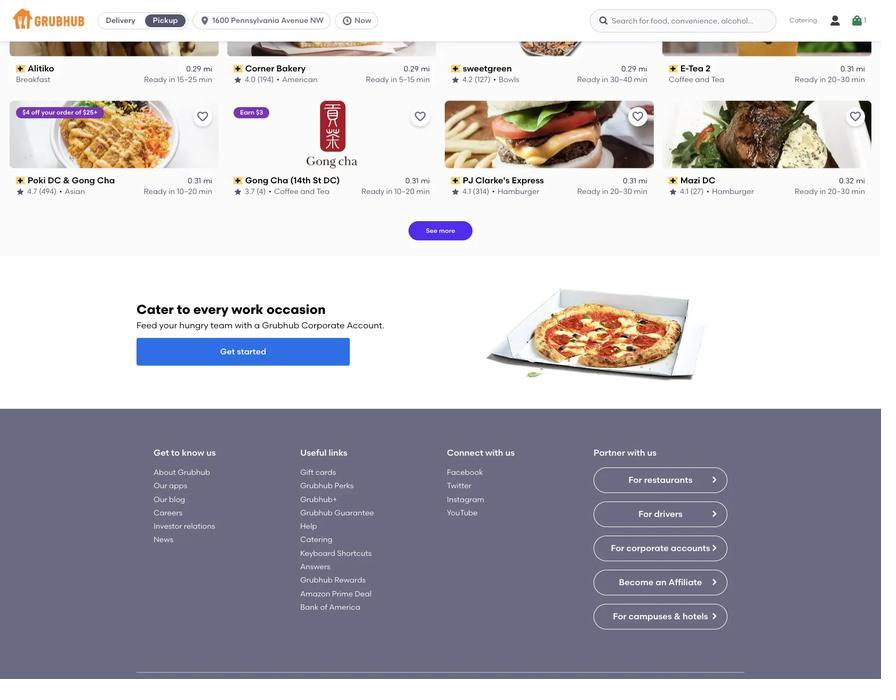 Task type: describe. For each thing, give the bounding box(es) containing it.
grubhub down "gift cards" link
[[300, 482, 333, 491]]

news
[[154, 536, 173, 545]]

for for for drivers
[[639, 509, 652, 519]]

pj clarke's express
[[463, 175, 544, 185]]

gift cards grubhub perks grubhub+ grubhub guarantee help catering keyboard shortcuts answers grubhub rewards amazon prime deal bank of america
[[300, 468, 374, 612]]

in for poki dc & gong cha
[[169, 187, 175, 196]]

cards
[[315, 468, 336, 477]]

(27)
[[690, 187, 704, 196]]

links
[[329, 448, 347, 458]]

hungry
[[179, 321, 208, 331]]

grubhub down grubhub+
[[300, 509, 333, 518]]

answers
[[300, 563, 330, 572]]

0.29 mi for sweetgreen
[[621, 65, 648, 74]]

rewards
[[334, 576, 366, 585]]

2 save this restaurant image from the left
[[632, 110, 644, 123]]

$4 off your order of $25+
[[22, 109, 98, 116]]

ready in 20–30 min for express
[[577, 187, 648, 196]]

mi for pj clarke's express
[[639, 176, 648, 186]]

prime
[[332, 590, 353, 599]]

mi for alitiko
[[203, 65, 212, 74]]

nw
[[310, 16, 324, 25]]

clarke's
[[475, 175, 510, 185]]

0 vertical spatial and
[[695, 75, 710, 84]]

(494)
[[39, 187, 56, 196]]

cater
[[137, 302, 174, 317]]

0.31 for gong cha (14th st dc)
[[405, 176, 419, 186]]

1 cha from the left
[[97, 175, 115, 185]]

in for e-tea 2
[[820, 75, 826, 84]]

careers
[[154, 509, 182, 518]]

keyboard shortcuts link
[[300, 549, 372, 558]]

now button
[[335, 12, 383, 29]]

save this restaurant button for pj clarke's express
[[628, 107, 648, 126]]

poki
[[28, 175, 46, 185]]

become an affiliate link
[[594, 570, 728, 596]]

your inside cater to every work occasion feed your hungry team with a grubhub corporate account.
[[159, 321, 177, 331]]

partner
[[594, 448, 625, 458]]

• for pj clarke's express
[[492, 187, 495, 196]]

4.1 (27)
[[680, 187, 704, 196]]

gong cha (14th st dc) logo image
[[306, 101, 357, 168]]

with for connect
[[485, 448, 503, 458]]

partner with us
[[594, 448, 657, 458]]

2 our from the top
[[154, 495, 167, 504]]

0 horizontal spatial tea
[[316, 187, 330, 196]]

get for get started
[[220, 347, 235, 357]]

1
[[864, 16, 866, 25]]

of inside gift cards grubhub perks grubhub+ grubhub guarantee help catering keyboard shortcuts answers grubhub rewards amazon prime deal bank of america
[[320, 603, 327, 612]]

for for for corporate accounts
[[611, 543, 624, 554]]

for restaurants link
[[594, 468, 728, 493]]

ready for gong cha (14th st dc)
[[361, 187, 384, 196]]

started
[[237, 347, 266, 357]]

right image for become an affiliate
[[710, 578, 718, 587]]

2 cha from the left
[[270, 175, 288, 185]]

0.29 mi for alitiko
[[186, 65, 212, 74]]

min for sweetgreen
[[634, 75, 648, 84]]

hotels
[[683, 612, 708, 622]]

save this restaurant button for mazi dc
[[846, 107, 865, 126]]

0.32 mi
[[839, 176, 865, 186]]

guarantee
[[334, 509, 374, 518]]

• bowls
[[493, 75, 519, 84]]

svg image inside 1600 pennsylvania avenue nw button
[[200, 15, 210, 26]]

delivery
[[106, 16, 135, 25]]

cater to every work occasion feed your hungry team with a grubhub corporate account.
[[137, 302, 384, 331]]

save this restaurant button for sweetgreen
[[628, 0, 648, 14]]

express
[[512, 175, 544, 185]]

get to know us
[[154, 448, 216, 458]]

ready for alitiko
[[144, 75, 167, 84]]

0.31 mi for poki dc & gong cha
[[188, 176, 212, 186]]

earn $3
[[240, 109, 263, 116]]

mazi dc logo image
[[662, 101, 872, 168]]

catering inside catering button
[[790, 17, 817, 24]]

ready in 15–25 min
[[144, 75, 212, 84]]

delivery button
[[98, 12, 143, 29]]

(4)
[[257, 187, 266, 196]]

dc for poki
[[48, 175, 61, 185]]

see more button
[[409, 222, 473, 241]]

for drivers
[[639, 509, 683, 519]]

gong cha (14th st dc)
[[245, 175, 340, 185]]

facebook twitter instagram youtube
[[447, 468, 484, 518]]

mi for mazi dc
[[856, 176, 865, 186]]

3.7
[[245, 187, 255, 196]]

15–25
[[177, 75, 197, 84]]

1 gong from the left
[[72, 175, 95, 185]]

mi for gong cha (14th st dc)
[[421, 176, 430, 186]]

right image
[[710, 612, 718, 621]]

save this restaurant image for mazi dc
[[849, 110, 862, 123]]

feed
[[137, 321, 157, 331]]

0.32
[[839, 176, 854, 186]]

0.31 mi for gong cha (14th st dc)
[[405, 176, 430, 186]]

(194)
[[257, 75, 274, 84]]

bank
[[300, 603, 319, 612]]

4.0 (194)
[[245, 75, 274, 84]]

pickup button
[[143, 12, 188, 29]]

main navigation navigation
[[0, 0, 881, 42]]

grubhub perks link
[[300, 482, 354, 491]]

1 vertical spatial and
[[300, 187, 315, 196]]

svg image for now
[[342, 15, 352, 26]]

for campuses & hotels link
[[594, 604, 728, 630]]

ready in 10–20 min for gong cha (14th st dc)
[[361, 187, 430, 196]]

twitter link
[[447, 482, 471, 491]]

3.7 (4)
[[245, 187, 266, 196]]

0 horizontal spatial your
[[41, 109, 55, 116]]

mi for corner bakery
[[421, 65, 430, 74]]

4.1 (314)
[[462, 187, 489, 196]]

become an affiliate
[[619, 578, 702, 588]]

0.31 mi for pj clarke's express
[[623, 176, 648, 186]]

ready for pj clarke's express
[[577, 187, 600, 196]]

investor
[[154, 522, 182, 531]]

• asian
[[59, 187, 85, 196]]

pj clarke's express logo image
[[445, 101, 654, 168]]

to for every
[[177, 302, 190, 317]]

twitter
[[447, 482, 471, 491]]

occasion
[[267, 302, 326, 317]]

st
[[313, 175, 321, 185]]

ready in 20–30 min for 2
[[795, 75, 865, 84]]

0 vertical spatial of
[[75, 109, 81, 116]]

shortcuts
[[337, 549, 372, 558]]

ready for mazi dc
[[795, 187, 818, 196]]

in for sweetgreen
[[602, 75, 608, 84]]

min for gong cha (14th st dc)
[[416, 187, 430, 196]]

corner bakery logo image
[[227, 0, 436, 56]]

min for pj clarke's express
[[634, 187, 648, 196]]

5–15
[[399, 75, 415, 84]]

1 button
[[851, 11, 866, 30]]

subscription pass image for alitiko
[[16, 65, 25, 73]]

with inside cater to every work occasion feed your hungry team with a grubhub corporate account.
[[235, 321, 252, 331]]

right image for for restaurants
[[710, 476, 718, 484]]

e-
[[680, 63, 688, 73]]

• for mazi dc
[[706, 187, 709, 196]]

for for for restaurants
[[629, 475, 642, 485]]

bowls
[[499, 75, 519, 84]]

4.2
[[462, 75, 473, 84]]

• for corner bakery
[[276, 75, 279, 84]]

10–20 for gong cha (14th st dc)
[[394, 187, 415, 196]]

in for pj clarke's express
[[602, 187, 609, 196]]

0.31 for e-tea 2
[[841, 65, 854, 74]]

min for mazi dc
[[852, 187, 865, 196]]

mazi
[[680, 175, 700, 185]]

about
[[154, 468, 176, 477]]

1 our from the top
[[154, 482, 167, 491]]

affiliate
[[669, 578, 702, 588]]

star icon image for mazi dc
[[669, 188, 677, 196]]

grubhub guarantee link
[[300, 509, 374, 518]]

• american
[[276, 75, 318, 84]]



Task type: locate. For each thing, give the bounding box(es) containing it.
gong up asian
[[72, 175, 95, 185]]

hamburger for dc
[[712, 187, 754, 196]]

0.29 up 15–25
[[186, 65, 201, 74]]

2 dc from the left
[[702, 175, 716, 185]]

useful
[[300, 448, 327, 458]]

subscription pass image for sweetgreen
[[451, 65, 461, 73]]

2 • hamburger from the left
[[706, 187, 754, 196]]

cha left (14th
[[270, 175, 288, 185]]

campuses
[[629, 612, 672, 622]]

earn
[[240, 109, 254, 116]]

1600
[[212, 16, 229, 25]]

2 4.1 from the left
[[680, 187, 689, 196]]

accounts
[[671, 543, 710, 554]]

with left the a
[[235, 321, 252, 331]]

corporate
[[627, 543, 669, 554]]

0 horizontal spatial coffee
[[274, 187, 299, 196]]

an
[[656, 578, 667, 588]]

2 0.29 from the left
[[404, 65, 419, 74]]

1 0.29 from the left
[[186, 65, 201, 74]]

grubhub+ link
[[300, 495, 337, 504]]

1 horizontal spatial 0.29
[[404, 65, 419, 74]]

2 horizontal spatial 0.29 mi
[[621, 65, 648, 74]]

1 horizontal spatial 0.29 mi
[[404, 65, 430, 74]]

& for campuses
[[674, 612, 681, 622]]

& up • asian
[[63, 175, 70, 185]]

• right (4)
[[269, 187, 271, 196]]

3 0.29 from the left
[[621, 65, 636, 74]]

dc up (27) at the right top of the page
[[702, 175, 716, 185]]

• down corner bakery
[[276, 75, 279, 84]]

asian
[[65, 187, 85, 196]]

• for gong cha (14th st dc)
[[269, 187, 271, 196]]

1 vertical spatial &
[[674, 612, 681, 622]]

0 vertical spatial to
[[177, 302, 190, 317]]

20–30 for express
[[610, 187, 632, 196]]

1 hamburger from the left
[[498, 187, 540, 196]]

1 horizontal spatial catering
[[790, 17, 817, 24]]

hamburger down express
[[498, 187, 540, 196]]

save this restaurant image for sweetgreen
[[632, 0, 644, 11]]

2 ready in 10–20 min from the left
[[361, 187, 430, 196]]

subscription pass image left "sweetgreen"
[[451, 65, 461, 73]]

amazon
[[300, 590, 330, 599]]

pickup
[[153, 16, 178, 25]]

svg image for 1
[[851, 14, 864, 27]]

avenue
[[281, 16, 308, 25]]

dc for mazi
[[702, 175, 716, 185]]

Search for food, convenience, alcohol... search field
[[590, 9, 777, 33]]

star icon image left 4.0
[[234, 76, 242, 84]]

right image
[[710, 476, 718, 484], [710, 510, 718, 518], [710, 544, 718, 553], [710, 578, 718, 587]]

drivers
[[654, 509, 683, 519]]

see
[[426, 227, 437, 235]]

0.29 mi up 30–40
[[621, 65, 648, 74]]

gong
[[72, 175, 95, 185], [245, 175, 268, 185]]

2 horizontal spatial save this restaurant image
[[849, 110, 862, 123]]

grubhub rewards link
[[300, 576, 366, 585]]

0 vertical spatial tea
[[688, 63, 704, 73]]

of left the "$25+" at the left
[[75, 109, 81, 116]]

1 horizontal spatial of
[[320, 603, 327, 612]]

0 horizontal spatial us
[[206, 448, 216, 458]]

1 horizontal spatial 10–20
[[394, 187, 415, 196]]

0 horizontal spatial save this restaurant image
[[414, 110, 427, 123]]

2 horizontal spatial 0.29
[[621, 65, 636, 74]]

svg image inside 1 button
[[851, 14, 864, 27]]

connect
[[447, 448, 483, 458]]

star icon image left 4.1 (27)
[[669, 188, 677, 196]]

facebook link
[[447, 468, 483, 477]]

for inside for campuses & hotels link
[[613, 612, 627, 622]]

• down clarke's
[[492, 187, 495, 196]]

1 • hamburger from the left
[[492, 187, 540, 196]]

star icon image left the '3.7' at the left top of the page
[[234, 188, 242, 196]]

& left the 'hotels'
[[674, 612, 681, 622]]

svg image
[[851, 14, 864, 27], [342, 15, 352, 26], [599, 15, 609, 26]]

ready for e-tea 2
[[795, 75, 818, 84]]

• right the (127)
[[493, 75, 496, 84]]

1 horizontal spatial us
[[505, 448, 515, 458]]

instagram link
[[447, 495, 484, 504]]

in for alitiko
[[169, 75, 175, 84]]

0 vertical spatial your
[[41, 109, 55, 116]]

ready for corner bakery
[[366, 75, 389, 84]]

0 horizontal spatial cha
[[97, 175, 115, 185]]

for corporate accounts link
[[594, 536, 728, 562]]

svg image inside now button
[[342, 15, 352, 26]]

2 horizontal spatial us
[[647, 448, 657, 458]]

for inside for restaurants 'link'
[[629, 475, 642, 485]]

ready in 10–20 min for poki dc & gong cha
[[144, 187, 212, 196]]

corner
[[245, 63, 274, 73]]

min for e-tea 2
[[852, 75, 865, 84]]

star icon image left 4.1 (314)
[[451, 188, 460, 196]]

0.31 for poki dc & gong cha
[[188, 176, 201, 186]]

2 horizontal spatial svg image
[[851, 14, 864, 27]]

0.29 mi up the 5–15
[[404, 65, 430, 74]]

us right know
[[206, 448, 216, 458]]

0.31 for pj clarke's express
[[623, 176, 636, 186]]

0 horizontal spatial 0.29 mi
[[186, 65, 212, 74]]

ready in 5–15 min
[[366, 75, 430, 84]]

3 0.29 mi from the left
[[621, 65, 648, 74]]

to for know
[[171, 448, 180, 458]]

0.31 mi for e-tea 2
[[841, 65, 865, 74]]

• hamburger down express
[[492, 187, 540, 196]]

dc up (494)
[[48, 175, 61, 185]]

& inside for campuses & hotels link
[[674, 612, 681, 622]]

• right (27) at the right top of the page
[[706, 187, 709, 196]]

gong up 3.7 (4)
[[245, 175, 268, 185]]

and down 2 at the top of page
[[695, 75, 710, 84]]

ready in 20–30 min
[[795, 75, 865, 84], [577, 187, 648, 196], [795, 187, 865, 196]]

0.29 mi for corner bakery
[[404, 65, 430, 74]]

0 vertical spatial coffee
[[669, 75, 693, 84]]

1 us from the left
[[206, 448, 216, 458]]

star icon image for pj clarke's express
[[451, 188, 460, 196]]

1 0.29 mi from the left
[[186, 65, 212, 74]]

1 10–20 from the left
[[177, 187, 197, 196]]

1 horizontal spatial and
[[695, 75, 710, 84]]

1 horizontal spatial with
[[485, 448, 503, 458]]

hamburger for clarke's
[[498, 187, 540, 196]]

restaurants
[[644, 475, 693, 485]]

1 horizontal spatial gong
[[245, 175, 268, 185]]

0 horizontal spatial ready in 10–20 min
[[144, 187, 212, 196]]

for campuses & hotels
[[613, 612, 708, 622]]

4.1 for pj clarke's express
[[462, 187, 471, 196]]

e-tea 2
[[680, 63, 711, 73]]

•
[[276, 75, 279, 84], [493, 75, 496, 84], [59, 187, 62, 196], [269, 187, 271, 196], [492, 187, 495, 196], [706, 187, 709, 196]]

0.29 mi up 15–25
[[186, 65, 212, 74]]

subscription pass image
[[16, 65, 25, 73], [451, 65, 461, 73], [451, 177, 461, 184]]

get for get to know us
[[154, 448, 169, 458]]

for inside for drivers link
[[639, 509, 652, 519]]

coffee
[[669, 75, 693, 84], [274, 187, 299, 196]]

connect with us
[[447, 448, 515, 458]]

&
[[63, 175, 70, 185], [674, 612, 681, 622]]

min for corner bakery
[[416, 75, 430, 84]]

2 vertical spatial tea
[[316, 187, 330, 196]]

us
[[206, 448, 216, 458], [505, 448, 515, 458], [647, 448, 657, 458]]

0.29
[[186, 65, 201, 74], [404, 65, 419, 74], [621, 65, 636, 74]]

1 vertical spatial coffee
[[274, 187, 299, 196]]

grubhub down answers
[[300, 576, 333, 585]]

0 horizontal spatial 4.1
[[462, 187, 471, 196]]

coffee down gong cha (14th st dc)
[[274, 187, 299, 196]]

1 vertical spatial our
[[154, 495, 167, 504]]

us for partner with us
[[647, 448, 657, 458]]

grubhub down know
[[178, 468, 210, 477]]

save this restaurant image
[[196, 110, 209, 123], [632, 110, 644, 123]]

2 gong from the left
[[245, 175, 268, 185]]

to up hungry
[[177, 302, 190, 317]]

news link
[[154, 536, 173, 545]]

subscription pass image for e-tea 2
[[669, 65, 678, 73]]

for left campuses
[[613, 612, 627, 622]]

1 horizontal spatial &
[[674, 612, 681, 622]]

about grubhub link
[[154, 468, 210, 477]]

0 horizontal spatial 10–20
[[177, 187, 197, 196]]

2 right image from the top
[[710, 510, 718, 518]]

with
[[235, 321, 252, 331], [485, 448, 503, 458], [627, 448, 645, 458]]

poki dc & gong cha logo image
[[10, 101, 219, 168]]

0.29 for alitiko
[[186, 65, 201, 74]]

2 horizontal spatial tea
[[711, 75, 724, 84]]

0 horizontal spatial of
[[75, 109, 81, 116]]

us up for restaurants on the bottom right
[[647, 448, 657, 458]]

2 0.29 mi from the left
[[404, 65, 430, 74]]

star icon image for sweetgreen
[[451, 76, 460, 84]]

us for connect with us
[[505, 448, 515, 458]]

20–30 for 2
[[828, 75, 850, 84]]

your
[[41, 109, 55, 116], [159, 321, 177, 331]]

ready for sweetgreen
[[577, 75, 600, 84]]

1 horizontal spatial your
[[159, 321, 177, 331]]

1 horizontal spatial dc
[[702, 175, 716, 185]]

subscription pass image left pj
[[451, 177, 461, 184]]

4.1 left (27) at the right top of the page
[[680, 187, 689, 196]]

alitiko logo image
[[10, 0, 219, 56]]

our down about
[[154, 482, 167, 491]]

e-tea 2 logo image
[[662, 0, 872, 56]]

facebook
[[447, 468, 483, 477]]

0 vertical spatial catering
[[790, 17, 817, 24]]

star icon image
[[234, 76, 242, 84], [451, 76, 460, 84], [16, 188, 25, 196], [234, 188, 242, 196], [451, 188, 460, 196], [669, 188, 677, 196]]

1 horizontal spatial svg image
[[829, 14, 842, 27]]

grubhub inside cater to every work occasion feed your hungry team with a grubhub corporate account.
[[262, 321, 299, 331]]

catering
[[790, 17, 817, 24], [300, 536, 332, 545]]

1600 pennsylvania avenue nw button
[[193, 12, 335, 29]]

subscription pass image for pj clarke's express
[[451, 177, 461, 184]]

4.7 (494)
[[27, 187, 56, 196]]

10–20
[[177, 187, 197, 196], [394, 187, 415, 196]]

4.1 down pj
[[462, 187, 471, 196]]

for left corporate
[[611, 543, 624, 554]]

pj
[[463, 175, 473, 185]]

right image inside for restaurants 'link'
[[710, 476, 718, 484]]

• hamburger
[[492, 187, 540, 196], [706, 187, 754, 196]]

star icon image for corner bakery
[[234, 76, 242, 84]]

sweetgreen logo image
[[445, 0, 654, 56]]

right image for for corporate accounts
[[710, 544, 718, 553]]

subscription pass image for poki dc & gong cha
[[16, 177, 25, 184]]

1 horizontal spatial save this restaurant image
[[632, 0, 644, 11]]

1 horizontal spatial 4.1
[[680, 187, 689, 196]]

4.1 for mazi dc
[[680, 187, 689, 196]]

in for gong cha (14th st dc)
[[386, 187, 393, 196]]

ready for poki dc & gong cha
[[144, 187, 167, 196]]

(314)
[[473, 187, 489, 196]]

poki dc & gong cha
[[28, 175, 115, 185]]

mi for e-tea 2
[[856, 65, 865, 74]]

deal
[[355, 590, 371, 599]]

1 vertical spatial tea
[[711, 75, 724, 84]]

to inside cater to every work occasion feed your hungry team with a grubhub corporate account.
[[177, 302, 190, 317]]

and down (14th
[[300, 187, 315, 196]]

1 horizontal spatial hamburger
[[712, 187, 754, 196]]

star icon image for poki dc & gong cha
[[16, 188, 25, 196]]

save this restaurant image down 30–40
[[632, 110, 644, 123]]

relations
[[184, 522, 215, 531]]

our up careers link
[[154, 495, 167, 504]]

0.29 up the 5–15
[[404, 65, 419, 74]]

0 horizontal spatial svg image
[[342, 15, 352, 26]]

with for partner
[[627, 448, 645, 458]]

america
[[329, 603, 360, 612]]

1 horizontal spatial get
[[220, 347, 235, 357]]

0.29 up 30–40
[[621, 65, 636, 74]]

1 save this restaurant image from the left
[[196, 110, 209, 123]]

about grubhub our apps our blog careers investor relations news
[[154, 468, 215, 545]]

1 vertical spatial get
[[154, 448, 169, 458]]

0 horizontal spatial and
[[300, 187, 315, 196]]

star icon image for gong cha (14th st dc)
[[234, 188, 242, 196]]

know
[[182, 448, 204, 458]]

for inside for corporate accounts link
[[611, 543, 624, 554]]

0 vertical spatial our
[[154, 482, 167, 491]]

0 horizontal spatial • hamburger
[[492, 187, 540, 196]]

1 horizontal spatial • hamburger
[[706, 187, 754, 196]]

our blog link
[[154, 495, 185, 504]]

hamburger
[[498, 187, 540, 196], [712, 187, 754, 196]]

1 vertical spatial of
[[320, 603, 327, 612]]

subscription pass image for mazi dc
[[669, 177, 678, 184]]

of right bank
[[320, 603, 327, 612]]

your right off
[[41, 109, 55, 116]]

30–40
[[610, 75, 632, 84]]

for for for campuses & hotels
[[613, 612, 627, 622]]

• hamburger right (27) at the right top of the page
[[706, 187, 754, 196]]

svg image left 1 button
[[829, 14, 842, 27]]

corporate
[[301, 321, 345, 331]]

keyboard
[[300, 549, 335, 558]]

save this restaurant image down 15–25
[[196, 110, 209, 123]]

cha down poki dc & gong cha logo
[[97, 175, 115, 185]]

1 right image from the top
[[710, 476, 718, 484]]

0 horizontal spatial gong
[[72, 175, 95, 185]]

1 horizontal spatial svg image
[[599, 15, 609, 26]]

grubhub down occasion at the top of page
[[262, 321, 299, 331]]

to left know
[[171, 448, 180, 458]]

for corporate accounts
[[611, 543, 710, 554]]

0 horizontal spatial svg image
[[200, 15, 210, 26]]

coffee down e-
[[669, 75, 693, 84]]

for left drivers
[[639, 509, 652, 519]]

• for sweetgreen
[[493, 75, 496, 84]]

1 dc from the left
[[48, 175, 61, 185]]

get started link
[[137, 338, 350, 366]]

right image inside for drivers link
[[710, 510, 718, 518]]

save this restaurant image
[[632, 0, 644, 11], [414, 110, 427, 123], [849, 110, 862, 123]]

mazi dc
[[680, 175, 716, 185]]

off
[[31, 109, 40, 116]]

0 vertical spatial get
[[220, 347, 235, 357]]

catering inside gift cards grubhub perks grubhub+ grubhub guarantee help catering keyboard shortcuts answers grubhub rewards amazon prime deal bank of america
[[300, 536, 332, 545]]

min for alitiko
[[199, 75, 212, 84]]

investor relations link
[[154, 522, 215, 531]]

catering link
[[300, 536, 332, 545]]

blog
[[169, 495, 185, 504]]

2 hamburger from the left
[[712, 187, 754, 196]]

1 horizontal spatial tea
[[688, 63, 704, 73]]

$25+
[[83, 109, 98, 116]]

for down partner with us
[[629, 475, 642, 485]]

1 vertical spatial catering
[[300, 536, 332, 545]]

subscription pass image for gong cha (14th st dc)
[[234, 177, 243, 184]]

$3
[[256, 109, 263, 116]]

subscription pass image up breakfast
[[16, 65, 25, 73]]

coffee and tea
[[669, 75, 724, 84]]

4.1
[[462, 187, 471, 196], [680, 187, 689, 196]]

grubhub inside about grubhub our apps our blog careers investor relations news
[[178, 468, 210, 477]]

catering button
[[782, 9, 825, 33]]

star icon image left 4.2
[[451, 76, 460, 84]]

sweetgreen
[[463, 63, 512, 73]]

0 horizontal spatial hamburger
[[498, 187, 540, 196]]

svg image left 1600 at the top of the page
[[200, 15, 210, 26]]

us right "connect" on the bottom of page
[[505, 448, 515, 458]]

2 10–20 from the left
[[394, 187, 415, 196]]

0.29 for corner bakery
[[404, 65, 419, 74]]

star icon image left 4.7
[[16, 188, 25, 196]]

2
[[706, 63, 711, 73]]

grubhub
[[262, 321, 299, 331], [178, 468, 210, 477], [300, 482, 333, 491], [300, 509, 333, 518], [300, 576, 333, 585]]

youtube
[[447, 509, 478, 518]]

your down cater at the top left
[[159, 321, 177, 331]]

0.31
[[841, 65, 854, 74], [188, 176, 201, 186], [405, 176, 419, 186], [623, 176, 636, 186]]

min for poki dc & gong cha
[[199, 187, 212, 196]]

3 right image from the top
[[710, 544, 718, 553]]

right image inside become an affiliate link
[[710, 578, 718, 587]]

1 vertical spatial your
[[159, 321, 177, 331]]

svg image
[[829, 14, 842, 27], [200, 15, 210, 26]]

0.29 for sweetgreen
[[621, 65, 636, 74]]

with right partner
[[627, 448, 645, 458]]

get left started
[[220, 347, 235, 357]]

0 horizontal spatial dc
[[48, 175, 61, 185]]

0 vertical spatial &
[[63, 175, 70, 185]]

2 horizontal spatial with
[[627, 448, 645, 458]]

1 ready in 10–20 min from the left
[[144, 187, 212, 196]]

1 horizontal spatial cha
[[270, 175, 288, 185]]

4 right image from the top
[[710, 578, 718, 587]]

1 vertical spatial to
[[171, 448, 180, 458]]

2 us from the left
[[505, 448, 515, 458]]

• for poki dc & gong cha
[[59, 187, 62, 196]]

in for corner bakery
[[391, 75, 397, 84]]

1 horizontal spatial save this restaurant image
[[632, 110, 644, 123]]

in for mazi dc
[[820, 187, 826, 196]]

0 horizontal spatial get
[[154, 448, 169, 458]]

pennsylvania
[[231, 16, 279, 25]]

right image inside for corporate accounts link
[[710, 544, 718, 553]]

0 horizontal spatial &
[[63, 175, 70, 185]]

with right "connect" on the bottom of page
[[485, 448, 503, 458]]

3 us from the left
[[647, 448, 657, 458]]

0 horizontal spatial with
[[235, 321, 252, 331]]

mi for sweetgreen
[[639, 65, 648, 74]]

useful links
[[300, 448, 347, 458]]

1 4.1 from the left
[[462, 187, 471, 196]]

0 horizontal spatial catering
[[300, 536, 332, 545]]

• right (494)
[[59, 187, 62, 196]]

right image for for drivers
[[710, 510, 718, 518]]

10–20 for poki dc & gong cha
[[177, 187, 197, 196]]

hamburger right (27) at the right top of the page
[[712, 187, 754, 196]]

mi for poki dc & gong cha
[[203, 176, 212, 186]]

subscription pass image for corner bakery
[[234, 65, 243, 73]]

subscription pass image
[[234, 65, 243, 73], [669, 65, 678, 73], [16, 177, 25, 184], [234, 177, 243, 184], [669, 177, 678, 184]]

• hamburger for clarke's
[[492, 187, 540, 196]]

0 horizontal spatial save this restaurant image
[[196, 110, 209, 123]]

1 horizontal spatial coffee
[[669, 75, 693, 84]]

get up about
[[154, 448, 169, 458]]

0 horizontal spatial 0.29
[[186, 65, 201, 74]]

1 horizontal spatial ready in 10–20 min
[[361, 187, 430, 196]]



Task type: vqa. For each thing, say whether or not it's contained in the screenshot.


